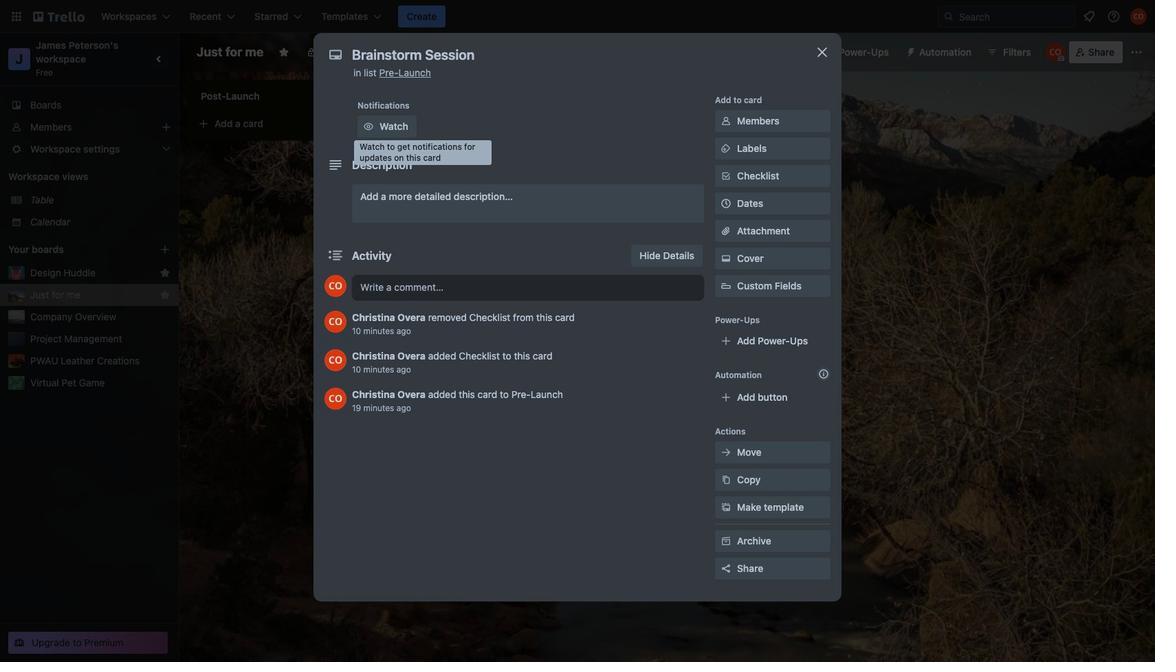 Task type: describe. For each thing, give the bounding box(es) containing it.
0 notifications image
[[1081, 8, 1098, 25]]

create from template… image
[[352, 118, 363, 129]]

3 sm image from the top
[[719, 501, 733, 514]]

2 starred icon image from the top
[[160, 290, 171, 301]]

your boards with 6 items element
[[8, 241, 139, 258]]

1 starred icon image from the top
[[160, 268, 171, 279]]

show menu image
[[1130, 45, 1144, 59]]

christina overa (christinaovera) image
[[1046, 43, 1065, 62]]

Board name text field
[[190, 41, 270, 63]]

open information menu image
[[1107, 10, 1121, 23]]

close dialog image
[[814, 44, 831, 61]]

Write a comment text field
[[352, 275, 704, 300]]

primary element
[[0, 0, 1155, 33]]



Task type: vqa. For each thing, say whether or not it's contained in the screenshot.
Cards at left bottom
no



Task type: locate. For each thing, give the bounding box(es) containing it.
None text field
[[345, 43, 799, 67]]

1 sm image from the top
[[719, 142, 733, 155]]

1 vertical spatial starred icon image
[[160, 290, 171, 301]]

2 vertical spatial sm image
[[719, 501, 733, 514]]

sm image
[[900, 41, 920, 61], [719, 114, 733, 128], [362, 120, 376, 133], [719, 252, 733, 265], [719, 446, 733, 459], [719, 534, 733, 548]]

star or unstar board image
[[279, 47, 290, 58]]

0 vertical spatial sm image
[[719, 142, 733, 155]]

customize views image
[[431, 45, 445, 59]]

sm image
[[719, 142, 733, 155], [719, 473, 733, 487], [719, 501, 733, 514]]

0 vertical spatial starred icon image
[[160, 268, 171, 279]]

add board image
[[160, 244, 171, 255]]

1 vertical spatial sm image
[[719, 473, 733, 487]]

christina overa (christinaovera) image
[[1131, 8, 1147, 25], [325, 275, 347, 297], [325, 311, 347, 333], [325, 349, 347, 371], [325, 388, 347, 410]]

Search field
[[955, 7, 1075, 26]]

search image
[[944, 11, 955, 22]]

starred icon image
[[160, 268, 171, 279], [160, 290, 171, 301]]

2 sm image from the top
[[719, 473, 733, 487]]



